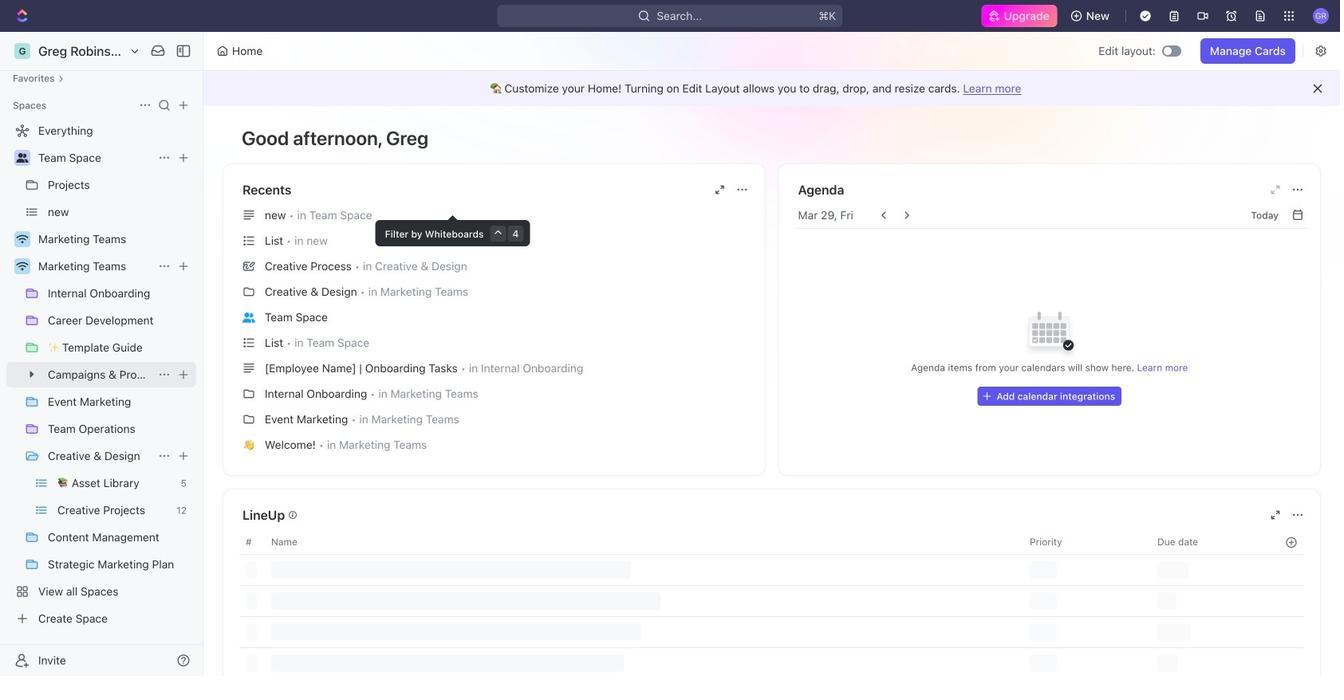 Task type: locate. For each thing, give the bounding box(es) containing it.
alert
[[204, 71, 1341, 106]]

wifi image
[[16, 262, 28, 271]]

wifi image
[[16, 235, 28, 244]]

user group image
[[16, 153, 28, 163]]

tree
[[6, 118, 196, 632]]



Task type: describe. For each thing, give the bounding box(es) containing it.
tree inside sidebar navigation
[[6, 118, 196, 632]]

greg robinson's workspace, , element
[[14, 43, 30, 59]]

sidebar navigation
[[0, 32, 207, 677]]

user group image
[[243, 313, 255, 323]]



Task type: vqa. For each thing, say whether or not it's contained in the screenshot.
sidebar NAVIGATION
yes



